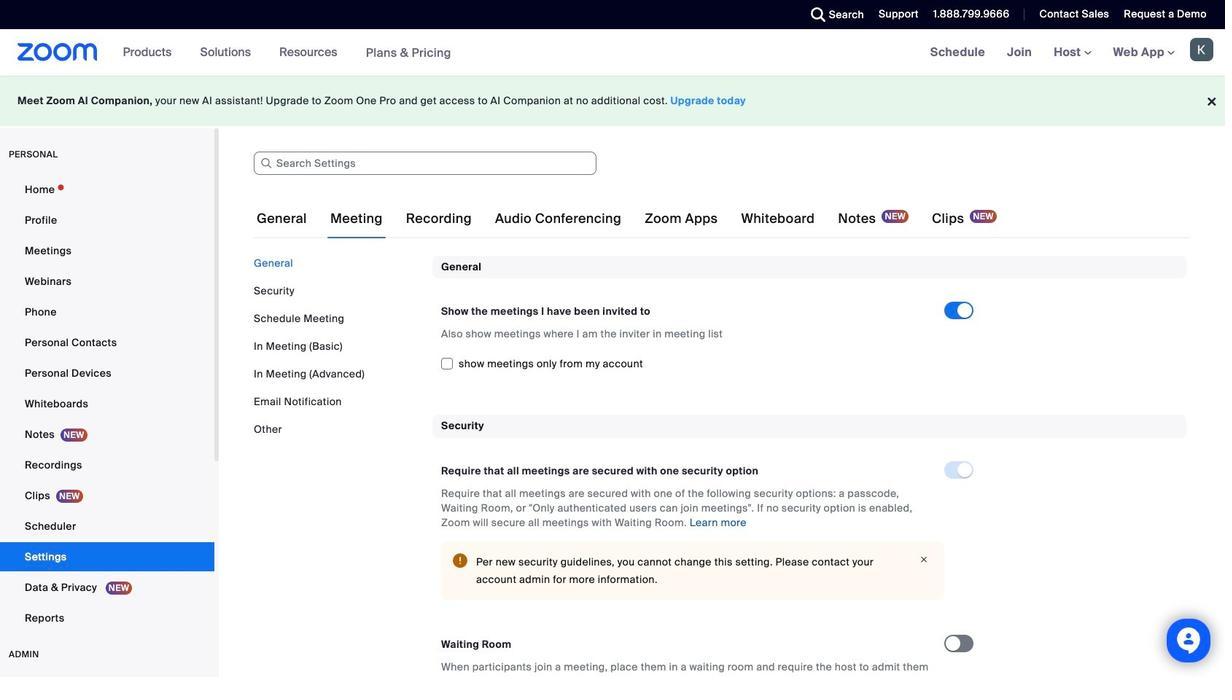Task type: locate. For each thing, give the bounding box(es) containing it.
footer
[[0, 76, 1225, 126]]

banner
[[0, 29, 1225, 77]]

personal menu menu
[[0, 175, 214, 634]]

warning image
[[453, 553, 467, 568]]

tabs of my account settings page tab list
[[254, 198, 1000, 239]]

zoom logo image
[[18, 43, 97, 61]]

menu bar
[[254, 256, 421, 437]]

alert
[[441, 542, 944, 600]]

profile picture image
[[1190, 38, 1213, 61]]

security element
[[432, 415, 1186, 677]]



Task type: describe. For each thing, give the bounding box(es) containing it.
meetings navigation
[[919, 29, 1225, 77]]

product information navigation
[[112, 29, 462, 77]]

close image
[[915, 553, 933, 566]]

Search Settings text field
[[254, 152, 597, 175]]

alert inside security element
[[441, 542, 944, 600]]

general element
[[432, 256, 1186, 392]]



Task type: vqa. For each thing, say whether or not it's contained in the screenshot.
1.888.799.9666
no



